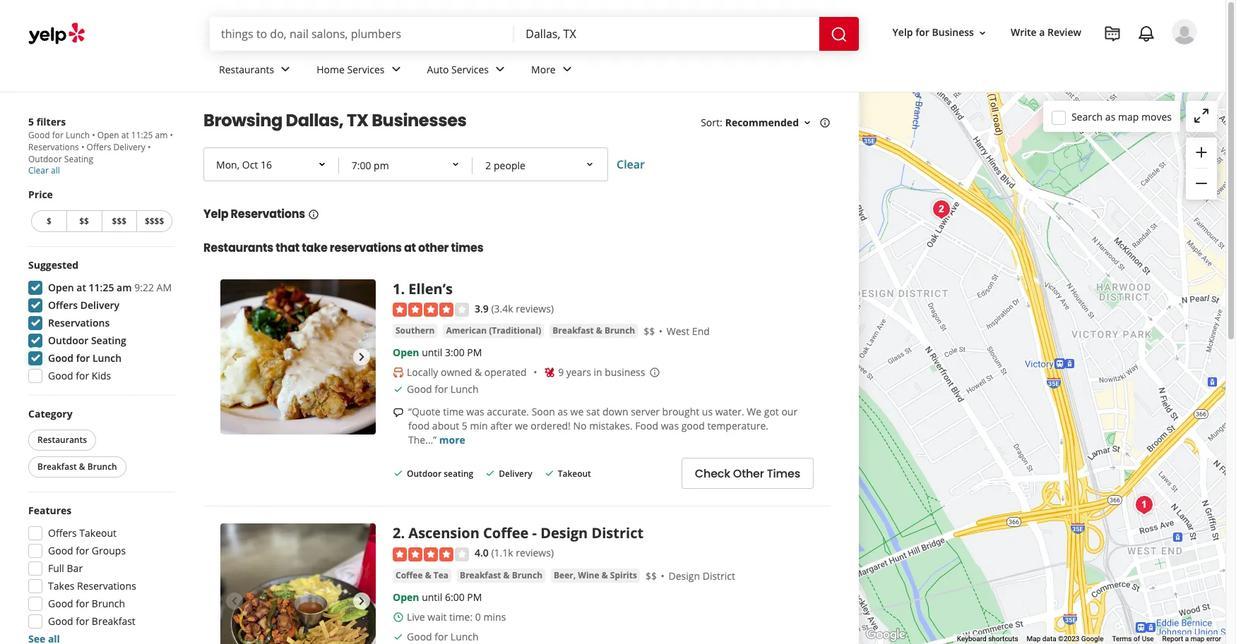 Task type: describe. For each thing, give the bounding box(es) containing it.
water.
[[715, 406, 744, 419]]

filters
[[36, 115, 66, 129]]

& for "coffee & tea" button
[[425, 570, 431, 582]]

for down the wait
[[435, 631, 448, 644]]

offers inside 5 filters good for lunch • open at 11:25 am • reservations • offers delivery • outdoor seating clear all
[[87, 141, 111, 153]]

lunch down locally owned & operated
[[451, 383, 479, 397]]

category
[[28, 408, 72, 421]]

google image
[[863, 627, 909, 645]]

1 vertical spatial design
[[669, 570, 700, 583]]

slideshow element for 2
[[220, 524, 376, 645]]

beer, wine & spirits link
[[551, 569, 640, 583]]

good up category
[[48, 369, 73, 383]]

1 vertical spatial 16 info v2 image
[[308, 209, 319, 220]]

owned
[[441, 366, 472, 380]]

-
[[532, 524, 537, 544]]

. for 2
[[401, 524, 405, 544]]

restaurants button
[[28, 430, 96, 451]]

features
[[28, 504, 72, 518]]

category group
[[25, 408, 175, 481]]

0 vertical spatial we
[[570, 406, 584, 419]]

times
[[767, 466, 800, 482]]

times
[[451, 240, 483, 256]]

sort:
[[701, 116, 722, 129]]

zoom out image
[[1193, 175, 1210, 192]]

reviews) for ellen's
[[516, 302, 554, 316]]

seating inside 5 filters good for lunch • open at 11:25 am • reservations • offers delivery • outdoor seating clear all
[[64, 153, 93, 165]]

breakfast & brunch for leftmost the breakfast & brunch button
[[37, 461, 117, 473]]

0 vertical spatial group
[[1186, 138, 1217, 200]]

open for open at 11:25 am 9:22 am
[[48, 281, 74, 295]]

brad k. image
[[1172, 19, 1197, 45]]

16 speech v2 image
[[393, 408, 404, 419]]

1 horizontal spatial coffee
[[483, 524, 529, 544]]

16 checkmark v2 image for good for lunch
[[393, 384, 404, 396]]

clear inside 5 filters good for lunch • open at 11:25 am • reservations • offers delivery • outdoor seating clear all
[[28, 165, 49, 177]]

clear all link
[[28, 165, 60, 177]]

server
[[631, 406, 660, 419]]

restaurants for restaurants link
[[219, 63, 274, 76]]

0 vertical spatial takeout
[[558, 468, 591, 480]]

american (traditional) button
[[443, 325, 544, 339]]

more link
[[439, 434, 465, 447]]

at inside 5 filters good for lunch • open at 11:25 am • reservations • offers delivery • outdoor seating clear all
[[121, 129, 129, 141]]

browsing
[[203, 109, 282, 132]]

clear button
[[617, 157, 645, 172]]

$$$$ button
[[137, 211, 172, 232]]

error
[[1206, 636, 1221, 644]]

am inside group
[[117, 281, 132, 295]]

restaurants that take reservations at other times
[[203, 240, 483, 256]]

16 chevron down v2 image
[[977, 27, 988, 39]]

home services
[[317, 63, 385, 76]]

auto
[[427, 63, 449, 76]]

beer, wine & spirits button
[[551, 569, 640, 583]]

we
[[747, 406, 762, 419]]

2 vertical spatial delivery
[[499, 468, 532, 480]]

reservations up good for brunch
[[77, 580, 136, 593]]

operated
[[484, 366, 527, 380]]

offers delivery
[[48, 299, 119, 312]]

1 vertical spatial breakfast & brunch link
[[457, 569, 545, 583]]

1 horizontal spatial as
[[1105, 110, 1116, 123]]

wait
[[428, 611, 447, 624]]

16 checkmark v2 image for outdoor seating
[[393, 468, 404, 479]]

until for ellen's
[[422, 346, 442, 360]]

good inside 5 filters good for lunch • open at 11:25 am • reservations • offers delivery • outdoor seating clear all
[[28, 129, 50, 141]]

search as map moves
[[1072, 110, 1172, 123]]

good down live
[[407, 631, 432, 644]]

keyboard shortcuts
[[957, 636, 1018, 644]]

reservations up that
[[231, 206, 305, 223]]

no
[[573, 420, 587, 433]]

take
[[302, 240, 327, 256]]

time:
[[449, 611, 473, 624]]

5 inside 5 filters good for lunch • open at 11:25 am • reservations • offers delivery • outdoor seating clear all
[[28, 115, 34, 129]]

$$ button
[[66, 211, 101, 232]]

got
[[764, 406, 779, 419]]

the…"
[[408, 434, 437, 447]]

good
[[681, 420, 705, 433]]

& for leftmost the breakfast & brunch button
[[79, 461, 85, 473]]

1 horizontal spatial district
[[703, 570, 735, 583]]

breakfast & brunch for top breakfast & brunch link the breakfast & brunch button
[[553, 325, 635, 337]]

live
[[407, 611, 425, 624]]

a for report
[[1185, 636, 1189, 644]]

breakfast down 4.0
[[460, 570, 501, 582]]

brought
[[662, 406, 699, 419]]

tea
[[434, 570, 449, 582]]

more link
[[520, 51, 587, 92]]

4.0
[[475, 547, 489, 560]]

restaurants link
[[208, 51, 305, 92]]

5 filters good for lunch • open at 11:25 am • reservations • offers delivery • outdoor seating clear all
[[28, 115, 173, 177]]

outdoor inside 5 filters good for lunch • open at 11:25 am • reservations • offers delivery • outdoor seating clear all
[[28, 153, 62, 165]]

yelp for yelp reservations
[[203, 206, 228, 223]]

0 horizontal spatial takeout
[[79, 527, 117, 540]]

Select a date text field
[[205, 149, 339, 180]]

services for auto services
[[451, 63, 489, 76]]

suggested
[[28, 259, 79, 272]]

11:25 inside 5 filters good for lunch • open at 11:25 am • reservations • offers delivery • outdoor seating clear all
[[131, 129, 153, 141]]

user actions element
[[881, 18, 1217, 105]]

breakfast inside category group
[[37, 461, 77, 473]]

good for lunch inside group
[[48, 352, 122, 365]]

good for breakfast
[[48, 615, 135, 629]]

previous image
[[226, 594, 243, 611]]

for inside 5 filters good for lunch • open at 11:25 am • reservations • offers delivery • outdoor seating clear all
[[52, 129, 64, 141]]

(3.4k
[[491, 302, 513, 316]]

$$$
[[112, 215, 127, 227]]

bar
[[67, 562, 83, 576]]

am inside 5 filters good for lunch • open at 11:25 am • reservations • offers delivery • outdoor seating clear all
[[155, 129, 168, 141]]

24 chevron down v2 image for more
[[559, 61, 576, 78]]

offers for delivery
[[48, 299, 78, 312]]

soon
[[532, 406, 555, 419]]

4 star rating image
[[393, 548, 469, 562]]

other
[[733, 466, 764, 482]]

time
[[443, 406, 464, 419]]

4.0 (1.1k reviews)
[[475, 547, 554, 560]]

browsing dallas, tx businesses
[[203, 109, 467, 132]]

for up "good for breakfast"
[[76, 598, 89, 611]]

data
[[1043, 636, 1057, 644]]

shortcuts
[[988, 636, 1018, 644]]

good for kids
[[48, 369, 111, 383]]

good for lunch for 2
[[407, 631, 479, 644]]

$$$ button
[[101, 211, 137, 232]]

. for 1
[[401, 280, 405, 299]]

map region
[[718, 50, 1236, 645]]

am
[[157, 281, 172, 295]]

(traditional)
[[489, 325, 541, 337]]

groups
[[92, 545, 126, 558]]

$$$$
[[145, 215, 164, 227]]

search image
[[830, 26, 847, 43]]

end
[[692, 325, 710, 339]]

2
[[393, 524, 401, 544]]

Near text field
[[526, 26, 808, 42]]

recommended button
[[725, 116, 813, 129]]

lunch down time:
[[451, 631, 479, 644]]

price group
[[28, 188, 175, 235]]

years
[[566, 366, 591, 380]]

coffee & tea
[[396, 570, 449, 582]]

map for error
[[1191, 636, 1205, 644]]

slideshow element for 1
[[220, 280, 376, 435]]

breakfast & brunch button for the bottommost breakfast & brunch link
[[457, 569, 545, 583]]

for inside yelp for business button
[[916, 26, 930, 39]]

Cover field
[[474, 150, 605, 182]]

american (traditional) link
[[443, 325, 544, 339]]

other
[[418, 240, 449, 256]]

open until 6:00 pm
[[393, 591, 482, 605]]

check other times
[[695, 466, 800, 482]]

in
[[594, 366, 602, 380]]

restaurants for restaurants button
[[37, 434, 87, 446]]

24 chevron down v2 image
[[277, 61, 294, 78]]

$$ for 1 . ellen's
[[644, 325, 655, 339]]

0 horizontal spatial was
[[466, 406, 484, 419]]

0 horizontal spatial district
[[592, 524, 644, 544]]

16 clock v2 image
[[393, 612, 404, 623]]

auto services link
[[416, 51, 520, 92]]

spirits
[[610, 570, 637, 582]]

1 vertical spatial ascension coffee - design district image
[[220, 524, 376, 645]]

a for write
[[1039, 26, 1045, 39]]

3:00
[[445, 346, 465, 360]]

southern link
[[393, 325, 438, 339]]

next image
[[353, 594, 370, 611]]

tx
[[347, 109, 368, 132]]



Task type: locate. For each thing, give the bounding box(es) containing it.
1 vertical spatial breakfast & brunch
[[37, 461, 117, 473]]

& left tea
[[425, 570, 431, 582]]

for down offers takeout
[[76, 545, 89, 558]]

outdoor
[[28, 153, 62, 165], [48, 334, 88, 348], [407, 468, 442, 480]]

0 horizontal spatial 5
[[28, 115, 34, 129]]

2 services from the left
[[451, 63, 489, 76]]

24 chevron down v2 image left auto
[[387, 61, 404, 78]]

ellen's
[[409, 280, 453, 299]]

brunch down takes reservations
[[92, 598, 125, 611]]

pm right 6:00 at bottom left
[[467, 591, 482, 605]]

0 vertical spatial am
[[155, 129, 168, 141]]

was
[[466, 406, 484, 419], [661, 420, 679, 433]]

us
[[702, 406, 713, 419]]

write
[[1011, 26, 1037, 39]]

& down restaurants button
[[79, 461, 85, 473]]

16 checkmark v2 image
[[393, 384, 404, 396], [393, 468, 404, 479], [485, 468, 496, 479], [544, 468, 555, 479]]

services
[[347, 63, 385, 76], [451, 63, 489, 76]]

0 horizontal spatial am
[[117, 281, 132, 295]]

live wait time: 0 mins
[[407, 611, 506, 624]]

business
[[605, 366, 645, 380]]

breakfast & brunch button down (1.1k
[[457, 569, 545, 583]]

wine
[[578, 570, 599, 582]]

& inside "coffee & tea" button
[[425, 570, 431, 582]]

pm for ellen's
[[467, 346, 482, 360]]

yelp for business
[[893, 26, 974, 39]]

1 vertical spatial 5
[[462, 420, 468, 433]]

Time field
[[340, 150, 471, 182]]

info icon image
[[650, 367, 661, 378], [650, 367, 661, 378]]

1 vertical spatial district
[[703, 570, 735, 583]]

$ button
[[31, 211, 66, 232]]

min
[[470, 420, 488, 433]]

restaurants inside button
[[37, 434, 87, 446]]

seating
[[64, 153, 93, 165], [91, 334, 126, 348]]

restaurants inside "business categories" element
[[219, 63, 274, 76]]

0 vertical spatial map
[[1118, 110, 1139, 123]]

map for moves
[[1118, 110, 1139, 123]]

16 checkmark v2 image down 'ordered!'
[[544, 468, 555, 479]]

previous image
[[226, 349, 243, 366]]

1 horizontal spatial breakfast & brunch link
[[550, 325, 638, 339]]

west
[[667, 325, 690, 339]]

for left kids
[[76, 369, 89, 383]]

yelp reservations
[[203, 206, 305, 223]]

24 chevron down v2 image right more
[[559, 61, 576, 78]]

1 vertical spatial we
[[515, 420, 528, 433]]

breakfast & brunch down (1.1k
[[460, 570, 543, 582]]

0 vertical spatial reviews)
[[516, 302, 554, 316]]

0 horizontal spatial at
[[77, 281, 86, 295]]

yelp left business
[[893, 26, 913, 39]]

0 vertical spatial offers
[[87, 141, 111, 153]]

coffee
[[483, 524, 529, 544], [396, 570, 423, 582]]

coffee up (1.1k
[[483, 524, 529, 544]]

lunch inside 5 filters good for lunch • open at 11:25 am • reservations • offers delivery • outdoor seating clear all
[[66, 129, 90, 141]]

a right write
[[1039, 26, 1045, 39]]

design district
[[669, 570, 735, 583]]

breakfast up years
[[553, 325, 594, 337]]

$$ right spirits
[[646, 570, 657, 583]]

3.9 star rating image
[[393, 303, 469, 317]]

1 vertical spatial slideshow element
[[220, 524, 376, 645]]

16 info v2 image up the take
[[308, 209, 319, 220]]

24 chevron down v2 image
[[387, 61, 404, 78], [492, 61, 509, 78], [559, 61, 576, 78]]

yelp for business button
[[887, 20, 994, 46]]

& inside category group
[[79, 461, 85, 473]]

breakfast down restaurants button
[[37, 461, 77, 473]]

1 horizontal spatial at
[[121, 129, 129, 141]]

takeout down no
[[558, 468, 591, 480]]

brunch for top breakfast & brunch link the breakfast & brunch button
[[605, 325, 635, 337]]

open for open until 6:00 pm
[[393, 591, 419, 605]]

breakfast & brunch down restaurants button
[[37, 461, 117, 473]]

services for home services
[[347, 63, 385, 76]]

1 horizontal spatial design
[[669, 570, 700, 583]]

moves
[[1142, 110, 1172, 123]]

american (traditional)
[[446, 325, 541, 337]]

good for lunch down outdoor seating at left bottom
[[48, 352, 122, 365]]

0 vertical spatial coffee
[[483, 524, 529, 544]]

1 vertical spatial restaurants
[[203, 240, 273, 256]]

outdoor up price on the left
[[28, 153, 62, 165]]

1 vertical spatial reviews)
[[516, 547, 554, 560]]

. left ellen's link
[[401, 280, 405, 299]]

beer,
[[554, 570, 576, 582]]

2 vertical spatial $$
[[646, 570, 657, 583]]

2 . from the top
[[401, 524, 405, 544]]

good down locally
[[407, 383, 432, 397]]

price
[[28, 188, 53, 201]]

delivery down "open at 11:25 am 9:22 am"
[[80, 299, 119, 312]]

search
[[1072, 110, 1103, 123]]

coffee & tea button
[[393, 569, 451, 583]]

ordered!
[[531, 420, 571, 433]]

1 horizontal spatial 11:25
[[131, 129, 153, 141]]

breakfast & brunch link down (1.1k
[[457, 569, 545, 583]]

expand map image
[[1193, 107, 1210, 124]]

ellen's link
[[409, 280, 453, 299]]

about
[[432, 420, 459, 433]]

breakfast & brunch button up the in
[[550, 325, 638, 339]]

16 checkmark v2 image for takeout
[[544, 468, 555, 479]]

report a map error
[[1162, 636, 1221, 644]]

good up full
[[48, 545, 73, 558]]

1 slideshow element from the top
[[220, 280, 376, 435]]

business
[[932, 26, 974, 39]]

2 vertical spatial at
[[77, 281, 86, 295]]

restaurants left 24 chevron down v2 icon
[[219, 63, 274, 76]]

outdoor inside group
[[48, 334, 88, 348]]

accurate.
[[487, 406, 529, 419]]

mins
[[484, 611, 506, 624]]

breakfast & brunch button for top breakfast & brunch link
[[550, 325, 638, 339]]

1 vertical spatial delivery
[[80, 299, 119, 312]]

0 horizontal spatial breakfast & brunch
[[37, 461, 117, 473]]

©2023
[[1058, 636, 1080, 644]]

& down (1.1k
[[503, 570, 510, 582]]

report
[[1162, 636, 1183, 644]]

2 none field from the left
[[526, 26, 808, 42]]

0 horizontal spatial 16 info v2 image
[[308, 209, 319, 220]]

16 checkmark v2 image left the outdoor seating
[[393, 468, 404, 479]]

offers
[[87, 141, 111, 153], [48, 299, 78, 312], [48, 527, 77, 540]]

delivery inside 5 filters good for lunch • open at 11:25 am • reservations • offers delivery • outdoor seating clear all
[[113, 141, 145, 153]]

0 vertical spatial slideshow element
[[220, 280, 376, 435]]

design right spirits
[[669, 570, 700, 583]]

1 vertical spatial $$
[[644, 325, 655, 339]]

lunch down filters
[[66, 129, 90, 141]]

2 24 chevron down v2 image from the left
[[492, 61, 509, 78]]

outdoor up good for kids at left bottom
[[48, 334, 88, 348]]

& right wine at the left bottom of page
[[602, 570, 608, 582]]

2 until from the top
[[422, 591, 442, 605]]

dallas,
[[286, 109, 344, 132]]

temperature.
[[707, 420, 769, 433]]

ascension coffee - design district image
[[927, 196, 955, 224], [220, 524, 376, 645]]

coffee inside "coffee & tea" button
[[396, 570, 423, 582]]

good down takes
[[48, 598, 73, 611]]

design right -
[[541, 524, 588, 544]]

$$ left west on the bottom right
[[644, 325, 655, 339]]

design
[[541, 524, 588, 544], [669, 570, 700, 583]]

&
[[596, 325, 602, 337], [475, 366, 482, 380], [79, 461, 85, 473], [425, 570, 431, 582], [503, 570, 510, 582], [602, 570, 608, 582]]

1 horizontal spatial services
[[451, 63, 489, 76]]

0 vertical spatial breakfast & brunch button
[[550, 325, 638, 339]]

16 info v2 image
[[819, 117, 831, 128], [308, 209, 319, 220]]

2 vertical spatial offers
[[48, 527, 77, 540]]

24 chevron down v2 image for home services
[[387, 61, 404, 78]]

at
[[121, 129, 129, 141], [404, 240, 416, 256], [77, 281, 86, 295]]

. up 4 star rating image
[[401, 524, 405, 544]]

1 horizontal spatial 24 chevron down v2 image
[[492, 61, 509, 78]]

1 vertical spatial am
[[117, 281, 132, 295]]

0 vertical spatial as
[[1105, 110, 1116, 123]]

$$ inside button
[[79, 215, 89, 227]]

16 checkmark v2 image
[[393, 632, 404, 643]]

auto services
[[427, 63, 489, 76]]

9:22
[[134, 281, 154, 295]]

5 inside "quote time was accurate. soon as we sat down server brought us water. we got our food about 5 min after we ordered! no mistakes. food was good temperature. the…"
[[462, 420, 468, 433]]

1 vertical spatial a
[[1185, 636, 1189, 644]]

1 horizontal spatial yelp
[[893, 26, 913, 39]]

0 vertical spatial 11:25
[[131, 129, 153, 141]]

offers down suggested
[[48, 299, 78, 312]]

brunch up 'business'
[[605, 325, 635, 337]]

11:25
[[131, 129, 153, 141], [89, 281, 114, 295]]

0 vertical spatial delivery
[[113, 141, 145, 153]]

1 vertical spatial offers
[[48, 299, 78, 312]]

breakfast & brunch button down restaurants button
[[28, 457, 126, 478]]

terms of use
[[1112, 636, 1154, 644]]

2 horizontal spatial at
[[404, 240, 416, 256]]

for down good for brunch
[[76, 615, 89, 629]]

services right auto
[[451, 63, 489, 76]]

reviews) up (traditional)
[[516, 302, 554, 316]]

none field near
[[526, 26, 808, 42]]

group
[[1186, 138, 1217, 200], [24, 259, 175, 388], [24, 504, 175, 645]]

as right search
[[1105, 110, 1116, 123]]

2 vertical spatial outdoor
[[407, 468, 442, 480]]

0 vertical spatial outdoor
[[28, 153, 62, 165]]

1 none field from the left
[[221, 26, 503, 42]]

0 vertical spatial seating
[[64, 153, 93, 165]]

services right home
[[347, 63, 385, 76]]

west end
[[667, 325, 710, 339]]

outdoor for outdoor seating
[[407, 468, 442, 480]]

& for top breakfast & brunch link the breakfast & brunch button
[[596, 325, 602, 337]]

1 vertical spatial at
[[404, 240, 416, 256]]

.
[[401, 280, 405, 299], [401, 524, 405, 544]]

24 chevron down v2 image inside auto services link
[[492, 61, 509, 78]]

1 reviews) from the top
[[516, 302, 554, 316]]

1 vertical spatial 11:25
[[89, 281, 114, 295]]

0 horizontal spatial as
[[558, 406, 568, 419]]

1 vertical spatial map
[[1191, 636, 1205, 644]]

for left business
[[916, 26, 930, 39]]

16 locally owned v2 image
[[393, 367, 404, 379]]

0 vertical spatial pm
[[467, 346, 482, 360]]

delivery
[[113, 141, 145, 153], [80, 299, 119, 312], [499, 468, 532, 480]]

restaurants down category
[[37, 434, 87, 446]]

good for lunch for 1
[[407, 383, 479, 397]]

american
[[446, 325, 487, 337]]

reviews) for ascension
[[516, 547, 554, 560]]

0 vertical spatial district
[[592, 524, 644, 544]]

none field find
[[221, 26, 503, 42]]

check
[[695, 466, 730, 482]]

1 horizontal spatial none field
[[526, 26, 808, 42]]

projects image
[[1104, 25, 1121, 42]]

brunch inside category group
[[87, 461, 117, 473]]

good for groups
[[48, 545, 126, 558]]

outdoor down the…"
[[407, 468, 442, 480]]

brunch for leftmost the breakfast & brunch button
[[87, 461, 117, 473]]

breakfast & brunch up the in
[[553, 325, 635, 337]]

outdoor for outdoor seating
[[48, 334, 88, 348]]

5 left filters
[[28, 115, 34, 129]]

notifications image
[[1138, 25, 1155, 42]]

1 . from the top
[[401, 280, 405, 299]]

map data ©2023 google
[[1027, 636, 1104, 644]]

for down filters
[[52, 129, 64, 141]]

2 vertical spatial breakfast & brunch
[[460, 570, 543, 582]]

write a review
[[1011, 26, 1082, 39]]

business categories element
[[208, 51, 1197, 92]]

2 vertical spatial group
[[24, 504, 175, 645]]

yelp right $$$$ at the left top of page
[[203, 206, 228, 223]]

$$ left $$$ button
[[79, 215, 89, 227]]

1 until from the top
[[422, 346, 442, 360]]

1 vertical spatial was
[[661, 420, 679, 433]]

0 horizontal spatial map
[[1118, 110, 1139, 123]]

2 vertical spatial restaurants
[[37, 434, 87, 446]]

& right the owned
[[475, 366, 482, 380]]

24 chevron down v2 image for auto services
[[492, 61, 509, 78]]

reviews) down -
[[516, 547, 554, 560]]

2 reviews) from the top
[[516, 547, 554, 560]]

1 vertical spatial takeout
[[79, 527, 117, 540]]

beer, wine & spirits
[[554, 570, 637, 582]]

ascension coffee - design district image inside "map" region
[[927, 196, 955, 224]]

we up no
[[570, 406, 584, 419]]

yelp inside button
[[893, 26, 913, 39]]

0 horizontal spatial we
[[515, 420, 528, 433]]

2 pm from the top
[[467, 591, 482, 605]]

until up the wait
[[422, 591, 442, 605]]

good up good for kids at left bottom
[[48, 352, 73, 365]]

1 vertical spatial .
[[401, 524, 405, 544]]

& up the in
[[596, 325, 602, 337]]

all
[[51, 165, 60, 177]]

0 vertical spatial 5
[[28, 115, 34, 129]]

6:00
[[445, 591, 465, 605]]

brunch down 4.0 (1.1k reviews)
[[512, 570, 543, 582]]

ascension
[[409, 524, 480, 544]]

0 horizontal spatial breakfast & brunch button
[[28, 457, 126, 478]]

pm for ascension
[[467, 591, 482, 605]]

2 horizontal spatial breakfast & brunch
[[553, 325, 635, 337]]

until up locally
[[422, 346, 442, 360]]

0 vertical spatial breakfast & brunch
[[553, 325, 635, 337]]

1 vertical spatial pm
[[467, 591, 482, 605]]

breakfast & brunch link up the in
[[550, 325, 638, 339]]

until for ascension
[[422, 591, 442, 605]]

5 left min
[[462, 420, 468, 433]]

1 vertical spatial as
[[558, 406, 568, 419]]

seating up kids
[[91, 334, 126, 348]]

none field up home services
[[221, 26, 503, 42]]

2 vertical spatial breakfast & brunch button
[[457, 569, 545, 583]]

use
[[1142, 636, 1154, 644]]

slideshow element
[[220, 280, 376, 435], [220, 524, 376, 645]]

good for lunch down the owned
[[407, 383, 479, 397]]

breakfast & brunch button
[[550, 325, 638, 339], [28, 457, 126, 478], [457, 569, 545, 583]]

review
[[1048, 26, 1082, 39]]

restaurants down yelp reservations
[[203, 240, 273, 256]]

1 services from the left
[[347, 63, 385, 76]]

seating right the all
[[64, 153, 93, 165]]

seating inside group
[[91, 334, 126, 348]]

0 vertical spatial breakfast & brunch link
[[550, 325, 638, 339]]

open for open until 3:00 pm
[[393, 346, 419, 360]]

none field up "business categories" element
[[526, 26, 808, 42]]

google
[[1081, 636, 1104, 644]]

as up 'ordered!'
[[558, 406, 568, 419]]

1 horizontal spatial clear
[[617, 157, 645, 172]]

open at 11:25 am 9:22 am
[[48, 281, 172, 295]]

2 slideshow element from the top
[[220, 524, 376, 645]]

0 vertical spatial yelp
[[893, 26, 913, 39]]

for down the owned
[[435, 383, 448, 397]]

a right report
[[1185, 636, 1189, 644]]

0 horizontal spatial a
[[1039, 26, 1045, 39]]

good down filters
[[28, 129, 50, 141]]

open inside 5 filters good for lunch • open at 11:25 am • reservations • offers delivery • outdoor seating clear all
[[97, 129, 119, 141]]

2 horizontal spatial breakfast & brunch button
[[550, 325, 638, 339]]

down
[[603, 406, 628, 419]]

0 vertical spatial .
[[401, 280, 405, 299]]

ellen's image
[[220, 280, 376, 435]]

brunch down restaurants button
[[87, 461, 117, 473]]

16 checkmark v2 image down 16 locally owned v2 image
[[393, 384, 404, 396]]

0 vertical spatial was
[[466, 406, 484, 419]]

1 horizontal spatial breakfast & brunch button
[[457, 569, 545, 583]]

offers for takeout
[[48, 527, 77, 540]]

•
[[92, 129, 95, 141], [170, 129, 173, 141], [81, 141, 84, 153], [148, 141, 151, 153]]

we down accurate.
[[515, 420, 528, 433]]

0 horizontal spatial yelp
[[203, 206, 228, 223]]

1 horizontal spatial a
[[1185, 636, 1189, 644]]

zoom in image
[[1193, 144, 1210, 161]]

0 vertical spatial ascension coffee - design district image
[[927, 196, 955, 224]]

takes
[[48, 580, 74, 593]]

was up min
[[466, 406, 484, 419]]

0 vertical spatial 16 info v2 image
[[819, 117, 831, 128]]

full bar
[[48, 562, 83, 576]]

24 chevron down v2 image inside home services link
[[387, 61, 404, 78]]

breakfast down good for brunch
[[92, 615, 135, 629]]

16 chevron down v2 image
[[802, 117, 813, 128]]

brunch inside group
[[92, 598, 125, 611]]

good for lunch down the wait
[[407, 631, 479, 644]]

0
[[475, 611, 481, 624]]

breakfast & brunch for the breakfast & brunch button associated with the bottommost breakfast & brunch link
[[460, 570, 543, 582]]

1 vertical spatial good for lunch
[[407, 383, 479, 397]]

Find text field
[[221, 26, 503, 42]]

open until 3:00 pm
[[393, 346, 482, 360]]

0 vertical spatial at
[[121, 129, 129, 141]]

0 horizontal spatial coffee
[[396, 570, 423, 582]]

map left the moves
[[1118, 110, 1139, 123]]

& inside beer, wine & spirits button
[[602, 570, 608, 582]]

None field
[[221, 26, 503, 42], [526, 26, 808, 42]]

reservations inside 5 filters good for lunch • open at 11:25 am • reservations • offers delivery • outdoor seating clear all
[[28, 141, 79, 153]]

next image
[[353, 349, 370, 366]]

0 horizontal spatial design
[[541, 524, 588, 544]]

group containing features
[[24, 504, 175, 645]]

reservations
[[28, 141, 79, 153], [231, 206, 305, 223], [48, 316, 110, 330], [77, 580, 136, 593]]

for up good for kids at left bottom
[[76, 352, 90, 365]]

breakfast & brunch inside category group
[[37, 461, 117, 473]]

recommended
[[725, 116, 799, 129]]

1 horizontal spatial was
[[661, 420, 679, 433]]

at inside group
[[77, 281, 86, 295]]

ascension coffee - design district link
[[409, 524, 644, 544]]

1 vertical spatial coffee
[[396, 570, 423, 582]]

16 checkmark v2 image right seating on the left of the page
[[485, 468, 496, 479]]

more
[[531, 63, 556, 76]]

1 horizontal spatial map
[[1191, 636, 1205, 644]]

24 chevron down v2 image inside more link
[[559, 61, 576, 78]]

1 horizontal spatial am
[[155, 129, 168, 141]]

& for the breakfast & brunch button associated with the bottommost breakfast & brunch link
[[503, 570, 510, 582]]

0 horizontal spatial 11:25
[[89, 281, 114, 295]]

reservations down offers delivery
[[48, 316, 110, 330]]

brunch for the breakfast & brunch button associated with the bottommost breakfast & brunch link
[[512, 570, 543, 582]]

1 horizontal spatial takeout
[[558, 468, 591, 480]]

pm
[[467, 346, 482, 360], [467, 591, 482, 605]]

as inside "quote time was accurate. soon as we sat down server brought us water. we got our food about 5 min after we ordered! no mistakes. food was good temperature. the…"
[[558, 406, 568, 419]]

takeout up groups
[[79, 527, 117, 540]]

16 info v2 image right 16 chevron down v2 image
[[819, 117, 831, 128]]

$$ for 2 . ascension coffee - design district
[[646, 570, 657, 583]]

None search field
[[210, 17, 862, 51]]

southern
[[396, 325, 435, 337]]

lunch up kids
[[92, 352, 122, 365]]

offers takeout
[[48, 527, 117, 540]]

1 24 chevron down v2 image from the left
[[387, 61, 404, 78]]

seating
[[444, 468, 473, 480]]

16 years in business v2 image
[[544, 367, 555, 379]]

1 pm from the top
[[467, 346, 482, 360]]

0 vertical spatial design
[[541, 524, 588, 544]]

0 horizontal spatial breakfast & brunch link
[[457, 569, 545, 583]]

home
[[317, 63, 345, 76]]

2 vertical spatial good for lunch
[[407, 631, 479, 644]]

3 24 chevron down v2 image from the left
[[559, 61, 576, 78]]

reservations up the all
[[28, 141, 79, 153]]

was down the brought
[[661, 420, 679, 433]]

pm right 3:00
[[467, 346, 482, 360]]

offers up price group
[[87, 141, 111, 153]]

ellen's image
[[1130, 492, 1158, 520]]

report a map error link
[[1162, 636, 1221, 644]]

2 horizontal spatial 24 chevron down v2 image
[[559, 61, 576, 78]]

group containing suggested
[[24, 259, 175, 388]]

yelp for yelp for business
[[893, 26, 913, 39]]

16 checkmark v2 image for delivery
[[485, 468, 496, 479]]

good down good for brunch
[[48, 615, 73, 629]]



Task type: vqa. For each thing, say whether or not it's contained in the screenshot.
the bottommost Massage Therapy button
no



